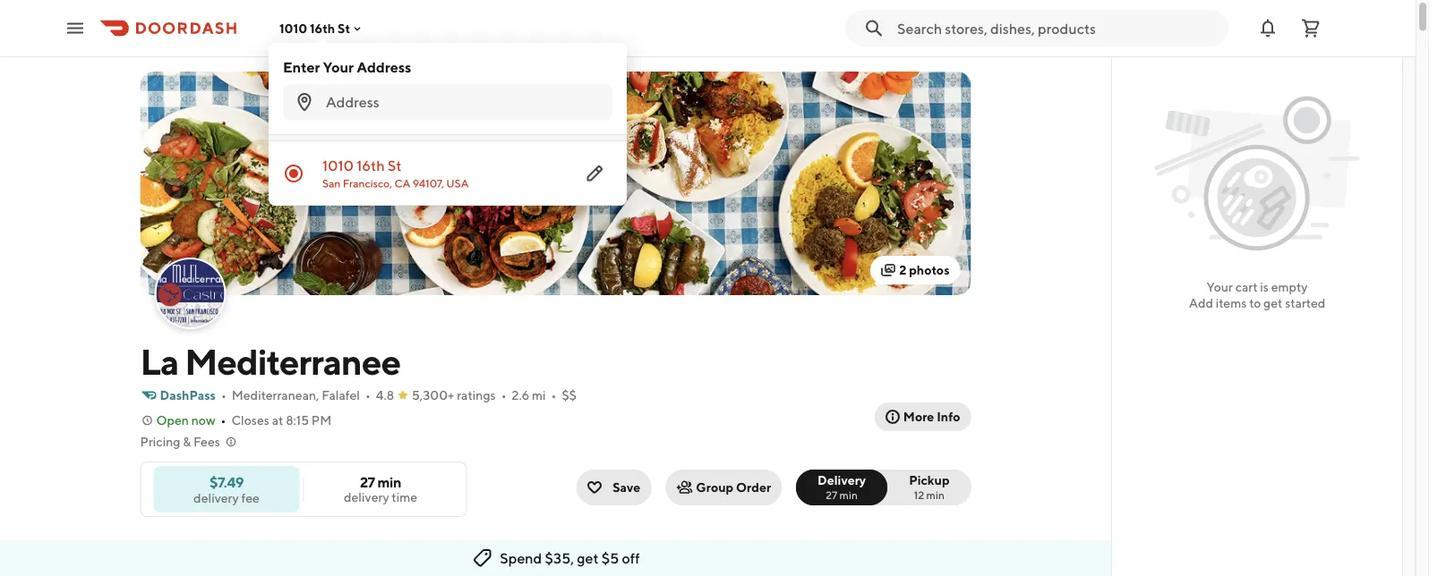 Task type: vqa. For each thing, say whether or not it's contained in the screenshot.
get in Your cart is empty Add items to get started
yes



Task type: describe. For each thing, give the bounding box(es) containing it.
off
[[622, 550, 640, 567]]

group order button
[[666, 470, 782, 506]]

5,300+
[[412, 388, 454, 403]]

mediterranean, falafel
[[232, 388, 360, 403]]

now
[[191, 413, 215, 428]]

delivery inside 27 min delivery time
[[344, 490, 389, 505]]

pricing
[[140, 435, 180, 449]]

min for pickup
[[926, 489, 945, 501]]

dashpass •
[[160, 388, 226, 403]]

pickup
[[909, 473, 950, 488]]

francisco,
[[343, 177, 392, 190]]

more info
[[903, 410, 960, 424]]

$$
[[562, 388, 577, 403]]

0 items, open order cart image
[[1300, 17, 1322, 39]]

your cart is empty add items to get started
[[1189, 280, 1325, 311]]

address
[[357, 59, 411, 76]]

delivery
[[818, 473, 866, 488]]

1010 16th st button
[[279, 21, 365, 36]]

16th for 1010 16th st
[[310, 21, 335, 36]]

$5
[[602, 550, 619, 567]]

$7.49 delivery fee
[[194, 474, 260, 505]]

more
[[903, 410, 934, 424]]

cart
[[1235, 280, 1258, 295]]

• right mi
[[551, 388, 556, 403]]

delivery 27 min
[[818, 473, 866, 501]]

5,300+ ratings •
[[412, 388, 506, 403]]

0 horizontal spatial your
[[323, 59, 354, 76]]

to
[[1249, 296, 1261, 311]]

2 photos
[[899, 263, 950, 278]]

27 inside 27 min delivery time
[[360, 474, 375, 491]]

info
[[937, 410, 960, 424]]

1010 for 1010 16th st san francisco, ca 94107, usa
[[322, 157, 354, 174]]

Store search: begin typing to search for stores available on DoorDash text field
[[897, 18, 1218, 38]]

$35,
[[545, 550, 574, 567]]

san
[[322, 177, 341, 190]]

photos
[[909, 263, 950, 278]]

spend
[[500, 550, 542, 567]]

Enter Your Address text field
[[326, 92, 602, 112]]

4.8
[[376, 388, 394, 403]]

none radio containing 1010 16th st
[[269, 141, 627, 206]]

2.6 mi • $$
[[512, 388, 577, 403]]

open menu image
[[64, 17, 86, 39]]

delivery inside $7.49 delivery fee
[[194, 491, 239, 505]]

time
[[392, 490, 417, 505]]

group
[[696, 480, 733, 495]]

la mediterranee
[[140, 340, 400, 383]]

&
[[183, 435, 191, 449]]

add
[[1189, 296, 1213, 311]]

• right dashpass
[[221, 388, 226, 403]]



Task type: locate. For each thing, give the bounding box(es) containing it.
2 photos button
[[871, 256, 960, 285]]

delivery left fee
[[194, 491, 239, 505]]

st for 1010 16th st san francisco, ca 94107, usa
[[388, 157, 402, 174]]

1 vertical spatial get
[[577, 550, 599, 567]]

27 min delivery time
[[344, 474, 417, 505]]

1010 up enter on the top left of page
[[279, 21, 307, 36]]

0 horizontal spatial delivery
[[194, 491, 239, 505]]

is
[[1260, 280, 1269, 295]]

1 horizontal spatial st
[[388, 157, 402, 174]]

min inside 27 min delivery time
[[377, 474, 401, 491]]

at
[[272, 413, 283, 428]]

8:15
[[286, 413, 309, 428]]

16th up enter on the top left of page
[[310, 21, 335, 36]]

27 left "time"
[[360, 474, 375, 491]]

started
[[1285, 296, 1325, 311]]

27
[[360, 474, 375, 491], [826, 489, 837, 501]]

st
[[338, 21, 350, 36], [388, 157, 402, 174]]

None radio
[[796, 470, 887, 506], [877, 470, 971, 506], [796, 470, 887, 506], [877, 470, 971, 506]]

min down 4.8 at the bottom left
[[377, 474, 401, 491]]

group order
[[696, 480, 771, 495]]

0 vertical spatial your
[[323, 59, 354, 76]]

27 down "delivery"
[[826, 489, 837, 501]]

save button
[[577, 470, 651, 506]]

1 vertical spatial 16th
[[357, 157, 385, 174]]

order methods option group
[[796, 470, 971, 506]]

edit 1010 16th st from saved addresses image
[[584, 163, 605, 184]]

0 horizontal spatial get
[[577, 550, 599, 567]]

open now
[[156, 413, 215, 428]]

1 vertical spatial 1010
[[322, 157, 354, 174]]

1 horizontal spatial delivery
[[344, 490, 389, 505]]

min for delivery
[[840, 489, 858, 501]]

st inside 1010 16th st san francisco, ca 94107, usa
[[388, 157, 402, 174]]

• left 4.8 at the bottom left
[[365, 388, 371, 403]]

mi
[[532, 388, 546, 403]]

empty
[[1271, 280, 1308, 295]]

enter
[[283, 59, 320, 76]]

1010 16th st
[[279, 21, 350, 36]]

16th
[[310, 21, 335, 36], [357, 157, 385, 174]]

0 vertical spatial get
[[1264, 296, 1283, 311]]

st up 'enter your address'
[[338, 21, 350, 36]]

your
[[323, 59, 354, 76], [1207, 280, 1233, 295]]

falafel
[[322, 388, 360, 403]]

pricing & fees
[[140, 435, 220, 449]]

0 horizontal spatial 16th
[[310, 21, 335, 36]]

min inside pickup 12 min
[[926, 489, 945, 501]]

1 horizontal spatial your
[[1207, 280, 1233, 295]]

12
[[914, 489, 924, 501]]

order
[[736, 480, 771, 495]]

la mediterranee image
[[140, 72, 971, 295], [156, 260, 224, 328]]

fee
[[241, 491, 260, 505]]

1 vertical spatial your
[[1207, 280, 1233, 295]]

pickup 12 min
[[909, 473, 950, 501]]

fees
[[193, 435, 220, 449]]

your inside your cart is empty add items to get started
[[1207, 280, 1233, 295]]

2
[[899, 263, 906, 278]]

16th for 1010 16th st san francisco, ca 94107, usa
[[357, 157, 385, 174]]

1010 inside 1010 16th st san francisco, ca 94107, usa
[[322, 157, 354, 174]]

ca
[[394, 177, 410, 190]]

st for 1010 16th st
[[338, 21, 350, 36]]

• left 2.6 in the bottom left of the page
[[501, 388, 506, 403]]

usa
[[446, 177, 469, 190]]

get inside your cart is empty add items to get started
[[1264, 296, 1283, 311]]

notification bell image
[[1257, 17, 1279, 39]]

get left $5
[[577, 550, 599, 567]]

open
[[156, 413, 189, 428]]

1 horizontal spatial 16th
[[357, 157, 385, 174]]

27 inside delivery 27 min
[[826, 489, 837, 501]]

ratings
[[457, 388, 496, 403]]

1010 16th st san francisco, ca 94107, usa
[[322, 157, 469, 190]]

1 horizontal spatial min
[[840, 489, 858, 501]]

enter your address
[[283, 59, 411, 76]]

items
[[1216, 296, 1247, 311]]

None radio
[[269, 141, 627, 206]]

1 horizontal spatial get
[[1264, 296, 1283, 311]]

save
[[613, 480, 641, 495]]

•
[[221, 388, 226, 403], [365, 388, 371, 403], [501, 388, 506, 403], [551, 388, 556, 403], [221, 413, 226, 428]]

mediterranee
[[185, 340, 400, 383]]

• right now
[[221, 413, 226, 428]]

1010 up san
[[322, 157, 354, 174]]

min down pickup
[[926, 489, 945, 501]]

94107,
[[413, 177, 444, 190]]

• closes at 8:15 pm
[[221, 413, 332, 428]]

0 vertical spatial 1010
[[279, 21, 307, 36]]

get right 'to' at the bottom of page
[[1264, 296, 1283, 311]]

0 horizontal spatial 27
[[360, 474, 375, 491]]

your right enter on the top left of page
[[323, 59, 354, 76]]

0 horizontal spatial st
[[338, 21, 350, 36]]

0 vertical spatial st
[[338, 21, 350, 36]]

2 horizontal spatial min
[[926, 489, 945, 501]]

min down "delivery"
[[840, 489, 858, 501]]

delivery
[[344, 490, 389, 505], [194, 491, 239, 505]]

$7.49
[[209, 474, 244, 491]]

min inside delivery 27 min
[[840, 489, 858, 501]]

la
[[140, 340, 178, 383]]

pricing & fees button
[[140, 433, 238, 451]]

1010
[[279, 21, 307, 36], [322, 157, 354, 174]]

pm
[[311, 413, 332, 428]]

dashpass
[[160, 388, 216, 403]]

16th up francisco,
[[357, 157, 385, 174]]

0 horizontal spatial min
[[377, 474, 401, 491]]

st up ca
[[388, 157, 402, 174]]

1010 for 1010 16th st
[[279, 21, 307, 36]]

1 horizontal spatial 1010
[[322, 157, 354, 174]]

0 horizontal spatial 1010
[[279, 21, 307, 36]]

mediterranean,
[[232, 388, 319, 403]]

1 vertical spatial st
[[388, 157, 402, 174]]

your up items
[[1207, 280, 1233, 295]]

get
[[1264, 296, 1283, 311], [577, 550, 599, 567]]

min
[[377, 474, 401, 491], [840, 489, 858, 501], [926, 489, 945, 501]]

delivery left "time"
[[344, 490, 389, 505]]

closes
[[231, 413, 269, 428]]

2.6
[[512, 388, 529, 403]]

16th inside 1010 16th st san francisco, ca 94107, usa
[[357, 157, 385, 174]]

0 vertical spatial 16th
[[310, 21, 335, 36]]

spend $35, get $5 off
[[500, 550, 640, 567]]

1 horizontal spatial 27
[[826, 489, 837, 501]]

more info button
[[875, 403, 971, 432]]



